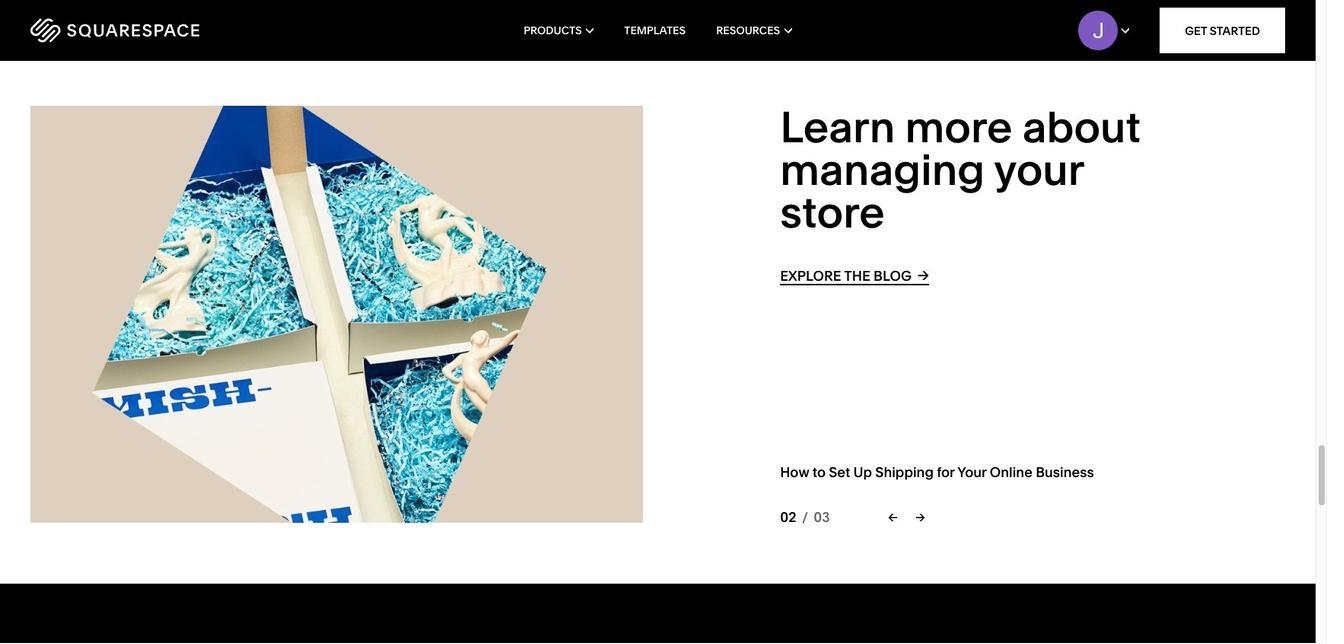 Task type: vqa. For each thing, say whether or not it's contained in the screenshot.
Preview to the left
no



Task type: describe. For each thing, give the bounding box(es) containing it.
resources
[[716, 24, 780, 37]]

02 / 03
[[780, 508, 830, 526]]

how
[[780, 464, 809, 481]]

how to set up shipping for your online business link
[[780, 464, 1094, 481]]

products
[[524, 24, 582, 37]]

business
[[1036, 464, 1094, 481]]

for
[[937, 464, 955, 481]]

your
[[994, 144, 1084, 195]]

about
[[1022, 101, 1141, 153]]

the
[[844, 267, 870, 284]]

← button
[[881, 504, 905, 531]]

get started link
[[1160, 8, 1285, 53]]

squarespace logo image
[[30, 18, 199, 43]]

up
[[853, 464, 872, 481]]

→ inside "button"
[[916, 510, 925, 525]]

resources button
[[716, 0, 792, 61]]

store
[[780, 186, 885, 238]]

set
[[829, 464, 850, 481]]

to
[[812, 464, 826, 481]]

→ inside explore the blog →
[[918, 266, 929, 284]]

online
[[990, 464, 1033, 481]]

←
[[888, 510, 898, 525]]

templates link
[[624, 0, 686, 61]]



Task type: locate. For each thing, give the bounding box(es) containing it.
products button
[[524, 0, 594, 61]]

02
[[780, 508, 796, 526]]

squarespace logo link
[[30, 18, 281, 43]]

shipping
[[875, 464, 934, 481]]

how to set up shipping for your online business
[[780, 464, 1094, 481]]

→ button
[[908, 504, 933, 531]]

more
[[905, 101, 1013, 153]]

get
[[1185, 23, 1207, 38]]

templates
[[624, 24, 686, 37]]

→ right ←
[[916, 510, 925, 525]]

03
[[814, 508, 830, 526]]

started
[[1210, 23, 1260, 38]]

0 vertical spatial →
[[918, 266, 929, 284]]

learn
[[780, 101, 895, 153]]

1 vertical spatial →
[[916, 510, 925, 525]]

→
[[918, 266, 929, 284], [916, 510, 925, 525]]

explore
[[780, 267, 841, 284]]

→ right blog
[[918, 266, 929, 284]]

explore the blog →
[[780, 266, 929, 284]]

blog
[[874, 267, 912, 284]]

learn more about managing your store
[[780, 101, 1141, 238]]

get started
[[1185, 23, 1260, 38]]

managing
[[780, 144, 985, 195]]

/
[[802, 508, 808, 526]]

how to set up shipping for your online business image
[[30, 106, 643, 523]]

your
[[957, 464, 987, 481]]



